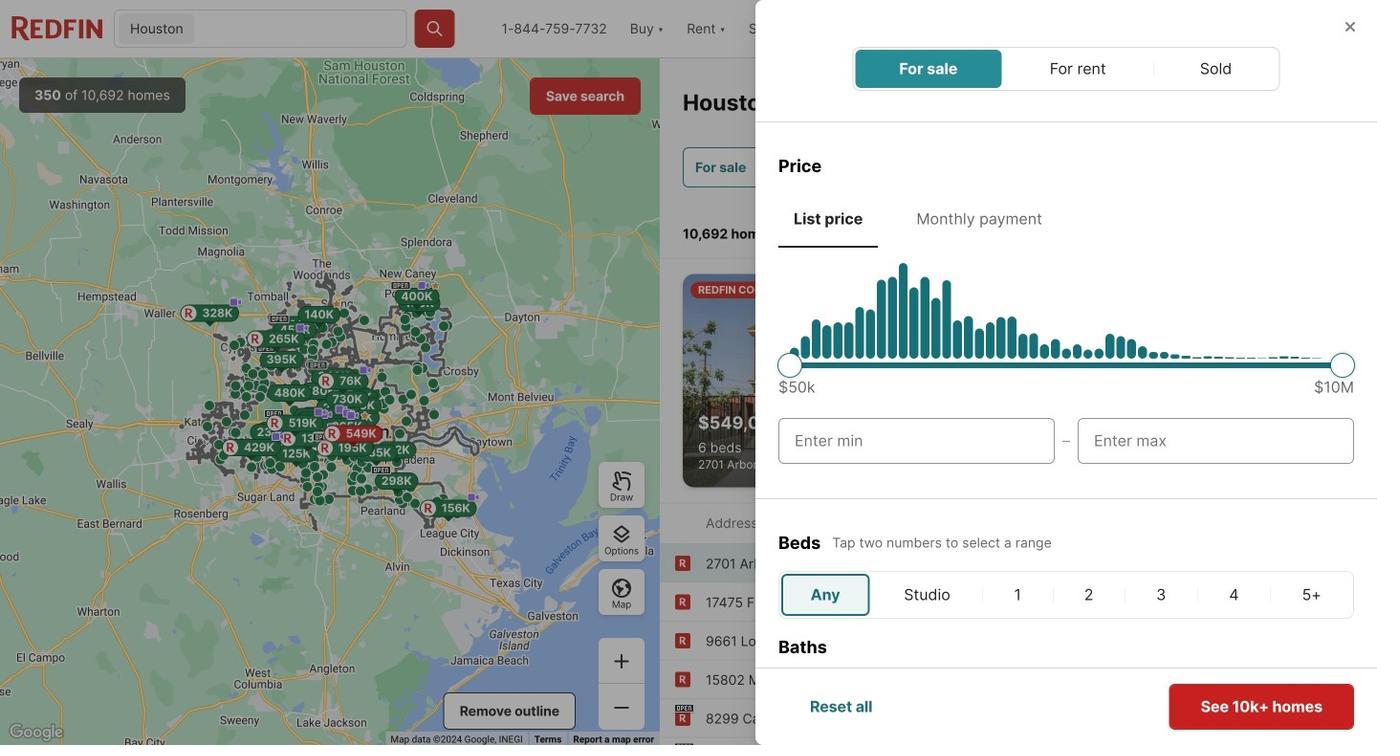 Task type: locate. For each thing, give the bounding box(es) containing it.
None search field
[[199, 11, 406, 49]]

For rent radio
[[1050, 57, 1108, 80]]

2 tab from the left
[[901, 194, 1058, 244]]

tab
[[779, 194, 878, 244], [901, 194, 1058, 244]]

1 horizontal spatial tab
[[901, 194, 1058, 244]]

Enter max text field
[[1094, 429, 1338, 452]]

For sale radio
[[899, 57, 958, 80]]

0 horizontal spatial tab
[[779, 194, 878, 244]]

dialog
[[756, 0, 1377, 745]]

tab list
[[779, 194, 1354, 248]]

map region
[[0, 58, 660, 745]]

menu bar
[[853, 47, 1280, 91]]

Enter min text field
[[795, 429, 1039, 452]]

cell
[[781, 574, 870, 616], [874, 574, 981, 616], [985, 574, 1051, 616], [1055, 574, 1123, 616], [1127, 574, 1196, 616], [1200, 574, 1269, 616], [1273, 574, 1351, 616], [781, 678, 864, 720], [868, 678, 939, 720], [1109, 678, 1196, 720], [1200, 678, 1274, 720], [1277, 678, 1351, 720]]



Task type: vqa. For each thing, say whether or not it's contained in the screenshot.
GUEST to the left
no



Task type: describe. For each thing, give the bounding box(es) containing it.
1 tab from the left
[[779, 194, 878, 244]]

number of bedrooms row
[[779, 571, 1354, 619]]

minimum price slider
[[778, 353, 802, 378]]

submit search image
[[425, 19, 444, 38]]

number of bathrooms row
[[779, 675, 1354, 723]]

google image
[[5, 720, 68, 745]]

Sold radio
[[1200, 57, 1233, 80]]



